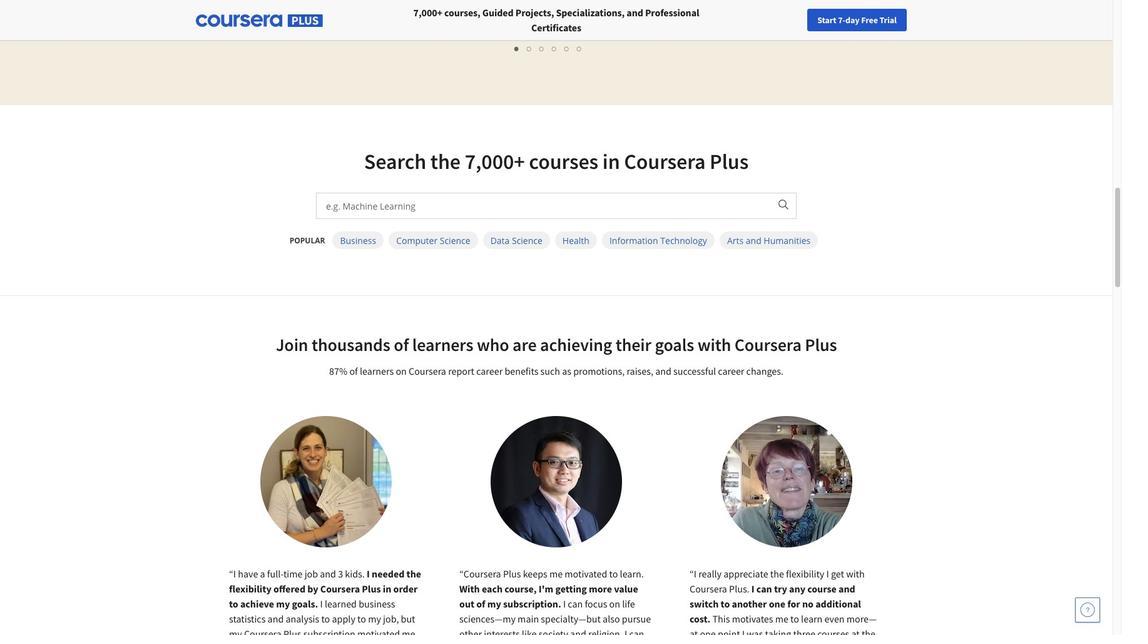 Task type: describe. For each thing, give the bounding box(es) containing it.
learner image inés k. image
[[721, 416, 852, 547]]

0 vertical spatial learners
[[412, 333, 473, 355]]

leading teams: developing as a leader. university of illinois at urbana-champaign. course element
[[198, 0, 366, 31]]

Search the 7,000+ courses in Coursera Plus text field
[[317, 193, 770, 218]]

and right raises,
[[655, 364, 671, 377]]

professional
[[645, 6, 699, 19]]

my down statistics on the bottom of the page
[[229, 627, 242, 635]]

my down business
[[368, 612, 381, 625]]

the structured query language (sql). university of colorado boulder. course element
[[552, 0, 720, 31]]

course for leading teams: developing as a leader. university of illinois at urbana-champaign. course element
[[213, 2, 243, 13]]

0 vertical spatial in
[[603, 148, 620, 174]]

society
[[539, 627, 568, 635]]

find your new career link
[[840, 13, 931, 28]]

arts
[[727, 234, 744, 246]]

on for life
[[609, 597, 620, 610]]

subscription.
[[503, 597, 561, 610]]

find
[[846, 14, 862, 26]]

achieve
[[240, 597, 274, 610]]

6 button
[[573, 41, 586, 55]]

specialization for specialization (4 courses)
[[744, 2, 805, 13]]

introduction to programming with python and java. university of pennsylvania. specialization (4 courses) element
[[729, 0, 897, 31]]

goals
[[655, 333, 694, 355]]

i can try any course and switch to another one for no additional cost.
[[690, 582, 861, 625]]

such
[[541, 364, 560, 377]]

0 horizontal spatial of
[[349, 364, 358, 377]]

0 horizontal spatial learners
[[360, 364, 394, 377]]

start
[[818, 14, 837, 26]]

with
[[698, 333, 731, 355]]

successful
[[673, 364, 716, 377]]

learn.
[[620, 567, 644, 580]]

guided
[[482, 6, 514, 19]]

information technology button
[[602, 231, 715, 248]]

i can focus on life sciences—my main specialty—but also pursue other interests like society and religion. i c
[[459, 597, 651, 635]]

and inside i learned business statistics and analysis to apply to my job, but my coursera plus subscription motivated
[[268, 612, 284, 625]]

sciences—my
[[459, 612, 516, 625]]

to up subscription
[[321, 612, 330, 625]]

out
[[459, 597, 474, 610]]

interests
[[484, 627, 520, 635]]

flexibility
[[229, 582, 271, 595]]

day
[[846, 14, 860, 26]]

new
[[882, 14, 899, 26]]

cost.
[[690, 612, 711, 625]]

of inside 'coursera plus keeps me motivated to learn. with each course, i'm getting more value out of my subscription.'
[[476, 597, 485, 610]]

join
[[276, 333, 308, 355]]

help center image
[[1080, 603, 1095, 618]]

promotions,
[[573, 364, 625, 377]]

offered
[[273, 582, 305, 595]]

any
[[789, 582, 805, 595]]

additional
[[816, 597, 861, 610]]

main
[[518, 612, 539, 625]]

1 vertical spatial 3
[[338, 567, 343, 580]]

courses
[[529, 148, 598, 174]]

health button
[[555, 231, 597, 248]]

plus inside i needed the flexibility offered by coursera plus in order to achieve my goals.
[[362, 582, 381, 595]]

specialization for specialization (5 courses)
[[390, 2, 451, 13]]

pursue
[[622, 612, 651, 625]]

search the 7,000+ courses in coursera plus
[[364, 148, 749, 174]]

2
[[527, 42, 532, 54]]

computer science button
[[389, 231, 478, 248]]

my inside 'coursera plus keeps me motivated to learn. with each course, i'm getting more value out of my subscription.'
[[487, 597, 501, 610]]

arts and humanities button
[[720, 231, 818, 248]]

2 career from the left
[[718, 364, 744, 377]]

i for focus
[[563, 597, 566, 610]]

life
[[622, 597, 635, 610]]

statistics
[[229, 612, 266, 625]]

find your new career
[[846, 14, 924, 26]]

value
[[614, 582, 638, 595]]

kids.
[[345, 567, 365, 580]]

and inside i can try any course and switch to another one for no additional cost.
[[839, 582, 855, 595]]

try
[[774, 582, 787, 595]]

87% of learners on coursera report career benefits such as promotions, raises, and successful career changes.
[[329, 364, 784, 377]]

job,
[[383, 612, 399, 625]]

the inside i needed the flexibility offered by coursera plus in order to achieve my goals.
[[407, 567, 421, 580]]

analysis
[[286, 612, 319, 625]]

coursera inside i needed the flexibility offered by coursera plus in order to achieve my goals.
[[320, 582, 360, 595]]

motivated inside 'coursera plus keeps me motivated to learn. with each course, i'm getting more value out of my subscription.'
[[565, 567, 607, 580]]

with
[[459, 582, 480, 595]]

5 button
[[561, 41, 573, 55]]

arts and humanities
[[727, 234, 811, 246]]

computer science
[[396, 234, 470, 246]]

coursera inside i learned business statistics and analysis to apply to my job, but my coursera plus subscription motivated
[[244, 627, 282, 635]]

specialization (4 courses)
[[744, 2, 852, 13]]

their
[[616, 333, 651, 355]]

1
[[514, 42, 519, 54]]

career
[[900, 14, 924, 26]]

apply
[[332, 612, 355, 625]]

courses,
[[444, 6, 481, 19]]

as
[[562, 364, 571, 377]]

courses) for specialization (5 courses)
[[461, 2, 498, 13]]

who
[[477, 333, 509, 355]]

1 horizontal spatial the
[[430, 148, 461, 174]]

raises,
[[627, 364, 653, 377]]

thousands
[[312, 333, 390, 355]]

projects,
[[516, 6, 554, 19]]

computer
[[396, 234, 438, 246]]

motivated inside i learned business statistics and analysis to apply to my job, but my coursera plus subscription motivated
[[357, 627, 400, 635]]

can for try
[[757, 582, 772, 595]]

your
[[864, 14, 880, 26]]

business
[[340, 234, 376, 246]]

to inside i can try any course and switch to another one for no additional cost.
[[721, 597, 730, 610]]

information
[[610, 234, 658, 246]]

start 7-day free trial button
[[808, 9, 907, 31]]

benefits
[[505, 364, 539, 377]]

and inside the 7,000+ courses, guided projects, specializations, and professional certificates
[[627, 6, 643, 19]]

6
[[577, 42, 582, 54]]

7-
[[838, 14, 846, 26]]

i needed the flexibility offered by coursera plus in order to achieve my goals.
[[229, 567, 421, 610]]

search
[[364, 148, 426, 174]]

changes.
[[746, 364, 784, 377]]



Task type: vqa. For each thing, say whether or not it's contained in the screenshot.
apply in the bottom of the page
yes



Task type: locate. For each thing, give the bounding box(es) containing it.
can inside the i can focus on life sciences—my main specialty—but also pursue other interests like society and religion. i c
[[568, 597, 583, 610]]

of right "thousands"
[[394, 333, 409, 355]]

data science
[[490, 234, 543, 246]]

the
[[430, 148, 461, 174], [407, 567, 421, 580]]

courses) for specialization (4 courses)
[[816, 2, 852, 13]]

on for coursera
[[396, 364, 407, 377]]

motivated down job,
[[357, 627, 400, 635]]

specialization
[[390, 2, 451, 13], [744, 2, 805, 13]]

course for 'the structured query language (sql). university of colorado boulder. course' element
[[567, 2, 597, 13]]

i right kids.
[[367, 567, 370, 580]]

and down specialty—but
[[570, 627, 586, 635]]

coursera plus image
[[196, 14, 323, 27]]

3 inside button
[[539, 42, 545, 54]]

1 horizontal spatial courses)
[[816, 2, 852, 13]]

coursera
[[624, 148, 706, 174], [735, 333, 802, 355], [409, 364, 446, 377], [464, 567, 501, 580], [320, 582, 360, 595], [244, 627, 282, 635]]

i inside i learned business statistics and analysis to apply to my job, but my coursera plus subscription motivated
[[320, 597, 323, 610]]

join thousands of learners who are achieving their goals with coursera plus
[[276, 333, 837, 355]]

1 vertical spatial the
[[407, 567, 421, 580]]

my down each at bottom left
[[487, 597, 501, 610]]

learner image shi jie f. image
[[491, 416, 622, 547]]

0 horizontal spatial motivated
[[357, 627, 400, 635]]

1 horizontal spatial on
[[609, 597, 620, 610]]

3
[[539, 42, 545, 54], [338, 567, 343, 580]]

1 horizontal spatial specialization
[[744, 2, 805, 13]]

1 vertical spatial learners
[[360, 364, 394, 377]]

and left professional
[[627, 6, 643, 19]]

7,000+ inside the 7,000+ courses, guided projects, specializations, and professional certificates
[[413, 6, 442, 19]]

0 horizontal spatial 7,000+
[[413, 6, 442, 19]]

3 left kids.
[[338, 567, 343, 580]]

0 vertical spatial can
[[757, 582, 772, 595]]

course up certificates
[[567, 2, 597, 13]]

1 horizontal spatial can
[[757, 582, 772, 595]]

religion.
[[588, 627, 623, 635]]

but
[[401, 612, 415, 625]]

needed
[[372, 567, 405, 580]]

specialization left (5
[[390, 2, 451, 13]]

2 courses) from the left
[[816, 2, 852, 13]]

getting
[[555, 582, 587, 595]]

the up order
[[407, 567, 421, 580]]

are
[[513, 333, 537, 355]]

1 horizontal spatial motivated
[[565, 567, 607, 580]]

of right 87%
[[349, 364, 358, 377]]

i up another
[[752, 582, 755, 595]]

2 vertical spatial of
[[476, 597, 485, 610]]

1 horizontal spatial science
[[512, 234, 543, 246]]

and inside button
[[746, 234, 762, 246]]

python for everybody. university of michigan. specialization (5 courses) element
[[375, 0, 543, 31]]

1 courses) from the left
[[461, 2, 498, 13]]

other
[[459, 627, 482, 635]]

1 vertical spatial of
[[349, 364, 358, 377]]

1 science from the left
[[440, 234, 470, 246]]

business button
[[333, 231, 384, 248]]

4
[[552, 42, 557, 54]]

and right 'arts'
[[746, 234, 762, 246]]

science for computer science
[[440, 234, 470, 246]]

1 button
[[511, 41, 523, 55]]

0 horizontal spatial career
[[476, 364, 503, 377]]

certificates
[[531, 21, 581, 34]]

7,000+ courses, guided projects, specializations, and professional certificates
[[413, 6, 699, 34]]

to left learn.
[[609, 567, 618, 580]]

the right search
[[430, 148, 461, 174]]

career down who
[[476, 364, 503, 377]]

goals.
[[292, 597, 318, 610]]

1 vertical spatial in
[[383, 582, 391, 595]]

also
[[603, 612, 620, 625]]

0 vertical spatial 3
[[539, 42, 545, 54]]

focus
[[585, 597, 607, 610]]

7,000+
[[413, 6, 442, 19], [465, 148, 525, 174]]

course
[[807, 582, 837, 595]]

like
[[522, 627, 537, 635]]

of right out
[[476, 597, 485, 610]]

to inside i needed the flexibility offered by coursera plus in order to achieve my goals.
[[229, 597, 238, 610]]

and right 'job'
[[320, 567, 336, 580]]

2 science from the left
[[512, 234, 543, 246]]

for
[[787, 597, 800, 610]]

i inside i can try any course and switch to another one for no additional cost.
[[752, 582, 755, 595]]

i have a full-time job and 3 kids.
[[233, 567, 367, 580]]

science right data
[[512, 234, 543, 246]]

0 vertical spatial 7,000+
[[413, 6, 442, 19]]

to right switch
[[721, 597, 730, 610]]

start 7-day free trial
[[818, 14, 897, 26]]

keeps
[[523, 567, 547, 580]]

learners up report
[[412, 333, 473, 355]]

0 vertical spatial of
[[394, 333, 409, 355]]

and up the additional
[[839, 582, 855, 595]]

i for business
[[320, 597, 323, 610]]

information technology
[[610, 234, 707, 246]]

on left report
[[396, 364, 407, 377]]

0 horizontal spatial in
[[383, 582, 391, 595]]

2 horizontal spatial of
[[476, 597, 485, 610]]

1 specialization from the left
[[390, 2, 451, 13]]

order
[[393, 582, 418, 595]]

1 horizontal spatial course
[[567, 2, 597, 13]]

1 horizontal spatial 3
[[539, 42, 545, 54]]

switch
[[690, 597, 719, 610]]

trial
[[880, 14, 897, 26]]

on left the life
[[609, 597, 620, 610]]

3 button
[[536, 41, 548, 55]]

i for the
[[367, 567, 370, 580]]

one
[[769, 597, 785, 610]]

science for data science
[[512, 234, 543, 246]]

i right goals.
[[320, 597, 323, 610]]

i down pursue
[[625, 627, 627, 635]]

plus inside i learned business statistics and analysis to apply to my job, but my coursera plus subscription motivated
[[284, 627, 301, 635]]

my
[[276, 597, 290, 610], [487, 597, 501, 610], [368, 612, 381, 625], [229, 627, 242, 635]]

i up specialty—but
[[563, 597, 566, 610]]

to up statistics on the bottom of the page
[[229, 597, 238, 610]]

0 horizontal spatial specialization
[[390, 2, 451, 13]]

0 vertical spatial motivated
[[565, 567, 607, 580]]

no
[[802, 597, 814, 610]]

specialization left (4 at the top
[[744, 2, 805, 13]]

in down needed
[[383, 582, 391, 595]]

0 horizontal spatial course
[[213, 2, 243, 13]]

each
[[482, 582, 503, 595]]

courses) right (5
[[461, 2, 498, 13]]

1 horizontal spatial 7,000+
[[465, 148, 525, 174]]

0 horizontal spatial the
[[407, 567, 421, 580]]

specialty—but
[[541, 612, 601, 625]]

0 horizontal spatial courses)
[[461, 2, 498, 13]]

i inside i needed the flexibility offered by coursera plus in order to achieve my goals.
[[367, 567, 370, 580]]

0 vertical spatial on
[[396, 364, 407, 377]]

motivated
[[565, 567, 607, 580], [357, 627, 400, 635]]

technology
[[660, 234, 707, 246]]

of
[[394, 333, 409, 355], [349, 364, 358, 377], [476, 597, 485, 610]]

0 vertical spatial the
[[430, 148, 461, 174]]

coursera inside 'coursera plus keeps me motivated to learn. with each course, i'm getting more value out of my subscription.'
[[464, 567, 501, 580]]

on inside the i can focus on life sciences—my main specialty—but also pursue other interests like society and religion. i c
[[609, 597, 620, 610]]

plus inside 'coursera plus keeps me motivated to learn. with each course, i'm getting more value out of my subscription.'
[[503, 567, 521, 580]]

1 career from the left
[[476, 364, 503, 377]]

course up the coursera plus image
[[213, 2, 243, 13]]

to right "apply" at the bottom
[[357, 612, 366, 625]]

1 vertical spatial 7,000+
[[465, 148, 525, 174]]

and inside the i can focus on life sciences—my main specialty—but also pursue other interests like society and religion. i c
[[570, 627, 586, 635]]

free
[[861, 14, 878, 26]]

None search field
[[172, 8, 473, 33]]

in inside i needed the flexibility offered by coursera plus in order to achieve my goals.
[[383, 582, 391, 595]]

can for focus
[[568, 597, 583, 610]]

(4
[[807, 2, 814, 13]]

i for try
[[752, 582, 755, 595]]

list containing 1
[[204, 41, 892, 55]]

coursera plus keeps me motivated to learn. with each course, i'm getting more value out of my subscription.
[[459, 567, 644, 610]]

1 horizontal spatial in
[[603, 148, 620, 174]]

0 horizontal spatial science
[[440, 234, 470, 246]]

can
[[757, 582, 772, 595], [568, 597, 583, 610]]

5
[[565, 42, 570, 54]]

by
[[307, 582, 318, 595]]

report
[[448, 364, 474, 377]]

me
[[549, 567, 563, 580]]

learner image abigail p. image
[[260, 416, 392, 547]]

2 specialization from the left
[[744, 2, 805, 13]]

0 horizontal spatial 3
[[338, 567, 343, 580]]

and down the achieve
[[268, 612, 284, 625]]

specialization (5 courses)
[[390, 2, 498, 13]]

to inside 'coursera plus keeps me motivated to learn. with each course, i'm getting more value out of my subscription.'
[[609, 567, 618, 580]]

motivated up the more
[[565, 567, 607, 580]]

learners
[[412, 333, 473, 355], [360, 364, 394, 377]]

in right courses
[[603, 148, 620, 174]]

1 horizontal spatial learners
[[412, 333, 473, 355]]

2 course from the left
[[567, 2, 597, 13]]

subscription
[[303, 627, 355, 635]]

a
[[260, 567, 265, 580]]

have
[[238, 567, 258, 580]]

my inside i needed the flexibility offered by coursera plus in order to achieve my goals.
[[276, 597, 290, 610]]

full-
[[267, 567, 283, 580]]

1 vertical spatial on
[[609, 597, 620, 610]]

science right computer
[[440, 234, 470, 246]]

data
[[490, 234, 510, 246]]

1 vertical spatial can
[[568, 597, 583, 610]]

can inside i can try any course and switch to another one for no additional cost.
[[757, 582, 772, 595]]

list
[[204, 41, 892, 55]]

1 vertical spatial motivated
[[357, 627, 400, 635]]

3 left 4 button
[[539, 42, 545, 54]]

1 horizontal spatial career
[[718, 364, 744, 377]]

another
[[732, 597, 767, 610]]

can left try at the bottom
[[757, 582, 772, 595]]

can down getting
[[568, 597, 583, 610]]

job
[[305, 567, 318, 580]]

learners down "thousands"
[[360, 364, 394, 377]]

more
[[589, 582, 612, 595]]

i left have
[[233, 567, 236, 580]]

0 horizontal spatial on
[[396, 364, 407, 377]]

courses) up the start
[[816, 2, 852, 13]]

i'm
[[539, 582, 553, 595]]

data science button
[[483, 231, 550, 248]]

1 course from the left
[[213, 2, 243, 13]]

in
[[603, 148, 620, 174], [383, 582, 391, 595]]

my down offered
[[276, 597, 290, 610]]

health
[[563, 234, 589, 246]]

i for a
[[233, 567, 236, 580]]

0 horizontal spatial can
[[568, 597, 583, 610]]

career down with
[[718, 364, 744, 377]]

1 horizontal spatial of
[[394, 333, 409, 355]]



